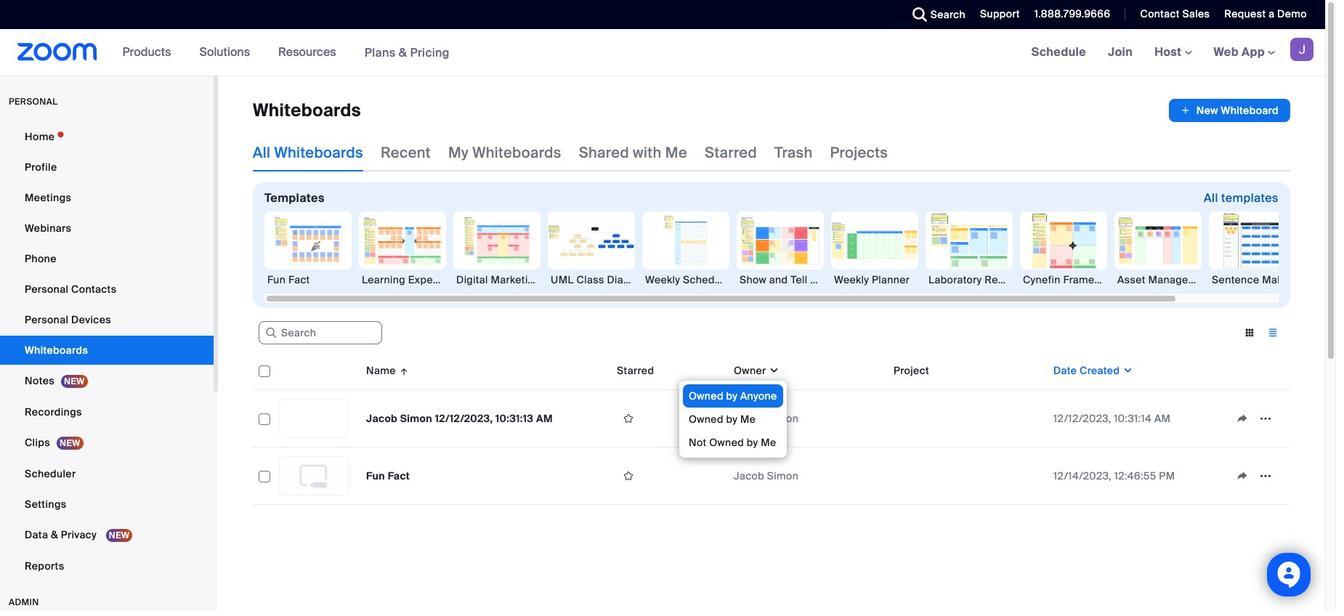 Task type: locate. For each thing, give the bounding box(es) containing it.
cell
[[888, 416, 1048, 422], [888, 473, 1048, 479]]

anyone
[[741, 390, 778, 403]]

0 vertical spatial schedule
[[1032, 44, 1087, 60]]

1 horizontal spatial canvas
[[543, 273, 580, 286]]

0 horizontal spatial fun
[[268, 273, 286, 286]]

search
[[931, 8, 966, 21]]

jacob down anyone
[[734, 412, 765, 425]]

all for all templates
[[1204, 190, 1219, 206]]

all inside all templates button
[[1204, 190, 1219, 206]]

jacob simon
[[734, 412, 799, 425], [734, 470, 799, 483]]

learning experience canvas element
[[359, 273, 504, 287]]

a
[[1269, 7, 1275, 20], [834, 273, 840, 286]]

1 horizontal spatial weekly
[[835, 273, 870, 286]]

0 horizontal spatial with
[[633, 143, 662, 162]]

starred
[[705, 143, 758, 162], [617, 364, 655, 377]]

1 vertical spatial owned
[[689, 413, 724, 426]]

12:46:55
[[1115, 470, 1157, 483]]

1 horizontal spatial &
[[399, 45, 407, 60]]

scheduler link
[[0, 459, 214, 489]]

data & privacy link
[[0, 520, 214, 550]]

1 horizontal spatial starred
[[705, 143, 758, 162]]

1 horizontal spatial a
[[1269, 7, 1275, 20]]

weekly schedule button
[[643, 212, 730, 287]]

& inside 'personal menu' menu
[[51, 528, 58, 542]]

0 vertical spatial owned
[[689, 390, 724, 403]]

request a demo
[[1225, 7, 1308, 20]]

0 horizontal spatial canvas
[[467, 273, 504, 286]]

me
[[666, 143, 688, 162], [741, 413, 756, 426], [761, 436, 777, 449]]

recordings link
[[0, 398, 214, 427]]

0 horizontal spatial starred
[[617, 364, 655, 377]]

0 horizontal spatial &
[[51, 528, 58, 542]]

0 vertical spatial fun fact
[[268, 273, 310, 286]]

whiteboards
[[253, 99, 361, 121], [274, 143, 363, 162], [473, 143, 562, 162], [25, 344, 88, 357]]

with inside "button"
[[811, 273, 831, 286]]

1 vertical spatial cell
[[888, 473, 1048, 479]]

with right shared
[[633, 143, 662, 162]]

digital marketing canvas element
[[454, 273, 580, 287]]

down image
[[767, 363, 780, 378], [1121, 363, 1134, 378]]

0 vertical spatial cell
[[888, 416, 1048, 422]]

0 vertical spatial by
[[727, 390, 738, 403]]

2 cell from the top
[[888, 473, 1048, 479]]

not
[[689, 436, 707, 449]]

1 am from the left
[[536, 412, 553, 425]]

down image up 10:31:14
[[1121, 363, 1134, 378]]

canvas for digital marketing canvas
[[543, 273, 580, 286]]

app
[[1242, 44, 1266, 60]]

sentence maker
[[1213, 273, 1294, 286]]

1 horizontal spatial fact
[[388, 470, 410, 483]]

1 vertical spatial starred
[[617, 364, 655, 377]]

0 horizontal spatial weekly
[[646, 273, 681, 286]]

plans & pricing link
[[365, 45, 450, 60], [365, 45, 450, 60]]

1 vertical spatial fact
[[388, 470, 410, 483]]

0 horizontal spatial fun fact
[[268, 273, 310, 286]]

class
[[577, 273, 605, 286]]

0 vertical spatial starred
[[705, 143, 758, 162]]

and
[[770, 273, 788, 286]]

laboratory report element
[[926, 273, 1019, 287]]

owned up owned by me
[[689, 390, 724, 403]]

support link
[[970, 0, 1024, 29], [981, 7, 1020, 20]]

solutions
[[199, 44, 250, 60]]

me inside "tabs of all whiteboard page" tab list
[[666, 143, 688, 162]]

contact sales
[[1141, 7, 1211, 20]]

planner
[[872, 273, 910, 286]]

personal devices link
[[0, 305, 214, 334]]

admin
[[9, 597, 39, 608]]

schedule inside the meetings navigation
[[1032, 44, 1087, 60]]

all left templates
[[1204, 190, 1219, 206]]

jacob simon down not owned by me
[[734, 470, 799, 483]]

shared with me
[[579, 143, 688, 162]]

me for owned by me
[[741, 413, 756, 426]]

0 horizontal spatial 12/12/2023,
[[435, 412, 493, 425]]

fun inside button
[[268, 273, 286, 286]]

meetings
[[25, 191, 71, 204]]

owned up the not
[[689, 413, 724, 426]]

a left demo
[[1269, 7, 1275, 20]]

whiteboards up templates
[[274, 143, 363, 162]]

0 horizontal spatial am
[[536, 412, 553, 425]]

host button
[[1155, 44, 1193, 60]]

all for all whiteboards
[[253, 143, 271, 162]]

cell for 12/14/2023,
[[888, 473, 1048, 479]]

cynefin framework
[[1024, 273, 1118, 286]]

1 vertical spatial by
[[727, 413, 738, 426]]

2 vertical spatial me
[[761, 436, 777, 449]]

am
[[536, 412, 553, 425], [1155, 412, 1171, 425]]

all up templates
[[253, 143, 271, 162]]

thumbnail of jacob simon 12/12/2023, 10:31:13 am image
[[280, 400, 348, 438]]

add image
[[1181, 103, 1191, 118]]

application
[[253, 352, 1302, 516], [1231, 408, 1285, 430], [1231, 465, 1285, 487]]

fun right thumbnail of fun fact
[[366, 470, 385, 483]]

jacob simon down anyone
[[734, 412, 799, 425]]

1 vertical spatial &
[[51, 528, 58, 542]]

1 horizontal spatial schedule
[[1032, 44, 1087, 60]]

schedule left show
[[683, 273, 730, 286]]

1 jacob simon from the top
[[734, 412, 799, 425]]

starred inside "tabs of all whiteboard page" tab list
[[705, 143, 758, 162]]

2 weekly from the left
[[835, 273, 870, 286]]

by for anyone
[[727, 390, 738, 403]]

fun fact inside button
[[268, 273, 310, 286]]

0 vertical spatial jacob simon
[[734, 412, 799, 425]]

simon down not owned by me
[[768, 470, 799, 483]]

asset management
[[1118, 273, 1215, 286]]

click to star the whiteboard jacob simon 12/12/2023, 10:31:13 am image
[[617, 412, 640, 425]]

templates
[[1222, 190, 1279, 206]]

more options for fun fact image
[[1255, 470, 1278, 483]]

1 horizontal spatial me
[[741, 413, 756, 426]]

settings link
[[0, 490, 214, 519]]

2 12/12/2023, from the left
[[1054, 412, 1112, 425]]

0 horizontal spatial down image
[[767, 363, 780, 378]]

& inside product information navigation
[[399, 45, 407, 60]]

12/12/2023, 10:31:14 am
[[1054, 412, 1171, 425]]

1 weekly from the left
[[646, 273, 681, 286]]

by down owned by me
[[747, 436, 759, 449]]

personal down personal contacts
[[25, 313, 69, 326]]

by
[[727, 390, 738, 403], [727, 413, 738, 426], [747, 436, 759, 449]]

name
[[366, 364, 396, 377]]

profile
[[25, 161, 57, 174]]

sentence maker button
[[1210, 212, 1297, 287]]

schedule link
[[1021, 29, 1098, 76]]

schedule down 1.888.799.9666
[[1032, 44, 1087, 60]]

jacob down "name"
[[366, 412, 398, 425]]

1 vertical spatial all
[[1204, 190, 1219, 206]]

products button
[[123, 29, 178, 76]]

2 horizontal spatial me
[[761, 436, 777, 449]]

0 vertical spatial all
[[253, 143, 271, 162]]

owned down owned by me
[[710, 436, 745, 449]]

1 horizontal spatial am
[[1155, 412, 1171, 425]]

am right 10:31:13
[[536, 412, 553, 425]]

am right 10:31:14
[[1155, 412, 1171, 425]]

12/14/2023,
[[1054, 470, 1112, 483]]

1 vertical spatial a
[[834, 273, 840, 286]]

& right plans
[[399, 45, 407, 60]]

personal for personal devices
[[25, 313, 69, 326]]

tabs of all whiteboard page tab list
[[253, 134, 888, 172]]

10:31:14
[[1115, 412, 1152, 425]]

0 vertical spatial fun
[[268, 273, 286, 286]]

1 down image from the left
[[767, 363, 780, 378]]

thumbnail of fun fact image
[[280, 457, 348, 495]]

0 vertical spatial with
[[633, 143, 662, 162]]

10:31:13
[[496, 412, 534, 425]]

whiteboards down personal devices
[[25, 344, 88, 357]]

owned by anyone
[[689, 390, 778, 403]]

fun up the search text box
[[268, 273, 286, 286]]

12/12/2023, left 10:31:13
[[435, 412, 493, 425]]

1 horizontal spatial all
[[1204, 190, 1219, 206]]

banner
[[0, 29, 1326, 76]]

show and tell with a twist button
[[737, 212, 868, 287]]

0 horizontal spatial fact
[[289, 273, 310, 286]]

0 horizontal spatial all
[[253, 143, 271, 162]]

twist
[[842, 273, 868, 286]]

canvas
[[467, 273, 504, 286], [543, 273, 580, 286]]

jacob simon for 12/12/2023,
[[734, 412, 799, 425]]

1 personal from the top
[[25, 283, 69, 296]]

2 jacob simon from the top
[[734, 470, 799, 483]]

web app
[[1214, 44, 1266, 60]]

personal devices
[[25, 313, 111, 326]]

whiteboards up all whiteboards
[[253, 99, 361, 121]]

1 horizontal spatial down image
[[1121, 363, 1134, 378]]

web app button
[[1214, 44, 1276, 60]]

home link
[[0, 122, 214, 151]]

0 vertical spatial &
[[399, 45, 407, 60]]

1 horizontal spatial fun
[[366, 470, 385, 483]]

share image
[[1231, 412, 1255, 425]]

phone
[[25, 252, 57, 265]]

1 horizontal spatial with
[[811, 273, 831, 286]]

personal for personal contacts
[[25, 283, 69, 296]]

starred up click to star the whiteboard jacob simon 12/12/2023, 10:31:13 am icon
[[617, 364, 655, 377]]

cynefin framework button
[[1021, 212, 1118, 287]]

asset management element
[[1115, 273, 1215, 287]]

simon
[[400, 412, 433, 425], [768, 412, 799, 425], [768, 470, 799, 483]]

2 personal from the top
[[25, 313, 69, 326]]

arrow up image
[[396, 362, 410, 379]]

resources
[[278, 44, 336, 60]]

digital marketing canvas
[[457, 273, 580, 286]]

2 down image from the left
[[1121, 363, 1134, 378]]

by up not owned by me
[[727, 413, 738, 426]]

personal contacts
[[25, 283, 117, 296]]

1.888.799.9666 button
[[1024, 0, 1115, 29], [1035, 7, 1111, 20]]

fact
[[289, 273, 310, 286], [388, 470, 410, 483]]

starred down whiteboards application
[[705, 143, 758, 162]]

webinars link
[[0, 214, 214, 243]]

0 horizontal spatial me
[[666, 143, 688, 162]]

1 vertical spatial me
[[741, 413, 756, 426]]

list mode, selected image
[[1262, 326, 1285, 339]]

web
[[1214, 44, 1239, 60]]

digital marketing canvas button
[[454, 212, 580, 287]]

1 vertical spatial fun
[[366, 470, 385, 483]]

1 vertical spatial with
[[811, 273, 831, 286]]

whiteboards inside 'personal menu' menu
[[25, 344, 88, 357]]

12/12/2023,
[[435, 412, 493, 425], [1054, 412, 1112, 425]]

personal down phone
[[25, 283, 69, 296]]

1 vertical spatial personal
[[25, 313, 69, 326]]

0 horizontal spatial a
[[834, 273, 840, 286]]

down image up anyone
[[767, 363, 780, 378]]

cynefin framework element
[[1021, 273, 1118, 287]]

jacob for jacob simon 12/12/2023, 10:31:13 am
[[734, 412, 765, 425]]

date created
[[1054, 364, 1121, 377]]

2 canvas from the left
[[543, 273, 580, 286]]

clips link
[[0, 428, 214, 458]]

data & privacy
[[25, 528, 99, 542]]

with right tell
[[811, 273, 831, 286]]

with
[[633, 143, 662, 162], [811, 273, 831, 286]]

12/12/2023, down date created on the bottom of the page
[[1054, 412, 1112, 425]]

personal
[[9, 96, 58, 108]]

jacob simon for 12/14/2023,
[[734, 470, 799, 483]]

request a demo link
[[1214, 0, 1326, 29], [1225, 7, 1308, 20]]

1 cell from the top
[[888, 416, 1048, 422]]

0 vertical spatial me
[[666, 143, 688, 162]]

profile picture image
[[1291, 38, 1314, 61]]

all inside "tabs of all whiteboard page" tab list
[[253, 143, 271, 162]]

1 canvas from the left
[[467, 273, 504, 286]]

1 vertical spatial jacob simon
[[734, 470, 799, 483]]

1.888.799.9666 button up schedule link on the right top
[[1035, 7, 1111, 20]]

simon down anyone
[[768, 412, 799, 425]]

1 vertical spatial schedule
[[683, 273, 730, 286]]

date created button
[[1054, 363, 1134, 378]]

0 horizontal spatial schedule
[[683, 273, 730, 286]]

0 vertical spatial a
[[1269, 7, 1275, 20]]

phone link
[[0, 244, 214, 273]]

1 horizontal spatial 12/12/2023,
[[1054, 412, 1112, 425]]

menu
[[680, 381, 787, 458]]

a left twist
[[834, 273, 840, 286]]

0 vertical spatial fact
[[289, 273, 310, 286]]

weekly planner button
[[832, 212, 919, 287]]

0 vertical spatial personal
[[25, 283, 69, 296]]

jacob down not owned by me
[[734, 470, 765, 483]]

simon for simon
[[768, 412, 799, 425]]

schedule inside button
[[683, 273, 730, 286]]

1 horizontal spatial fun fact
[[366, 470, 410, 483]]

& right data
[[51, 528, 58, 542]]

by up owned by me
[[727, 390, 738, 403]]



Task type: describe. For each thing, give the bounding box(es) containing it.
solutions button
[[199, 29, 257, 76]]

fact inside application
[[388, 470, 410, 483]]

not owned by me
[[689, 436, 777, 449]]

show and tell with a twist
[[740, 273, 868, 286]]

meetings navigation
[[1021, 29, 1326, 76]]

fact inside button
[[289, 273, 310, 286]]

support
[[981, 7, 1020, 20]]

recordings
[[25, 406, 82, 419]]

my
[[448, 143, 469, 162]]

marketing
[[491, 273, 541, 286]]

reports link
[[0, 552, 214, 581]]

shared
[[579, 143, 630, 162]]

share image
[[1231, 470, 1255, 483]]

weekly planner
[[835, 273, 910, 286]]

application for 12/14/2023, 12:46:55 pm
[[1231, 465, 1285, 487]]

jacob simon 12/12/2023, 10:31:13 am
[[366, 412, 553, 425]]

jacob for fun fact
[[734, 470, 765, 483]]

12/14/2023, 12:46:55 pm
[[1054, 470, 1176, 483]]

& for privacy
[[51, 528, 58, 542]]

date
[[1054, 364, 1078, 377]]

sales
[[1183, 7, 1211, 20]]

1.888.799.9666
[[1035, 7, 1111, 20]]

canvas for learning experience canvas
[[467, 273, 504, 286]]

learning experience canvas button
[[359, 212, 504, 287]]

uml class diagram element
[[548, 273, 649, 287]]

cell for 12/12/2023,
[[888, 416, 1048, 422]]

owned for owned by me
[[689, 413, 724, 426]]

laboratory report button
[[926, 212, 1019, 287]]

by for me
[[727, 413, 738, 426]]

whiteboard
[[1222, 104, 1279, 117]]

all templates
[[1204, 190, 1279, 206]]

join link
[[1098, 29, 1144, 76]]

plans & pricing
[[365, 45, 450, 60]]

scheduler
[[25, 467, 76, 481]]

click to star the whiteboard fun fact image
[[617, 470, 640, 483]]

pm
[[1160, 470, 1176, 483]]

simon down "arrow up" image
[[400, 412, 433, 425]]

join
[[1109, 44, 1133, 60]]

1 12/12/2023, from the left
[[435, 412, 493, 425]]

weekly for weekly schedule
[[646, 273, 681, 286]]

learning
[[362, 273, 406, 286]]

notes link
[[0, 366, 214, 396]]

created
[[1080, 364, 1121, 377]]

experience
[[408, 273, 465, 286]]

pricing
[[410, 45, 450, 60]]

personal contacts link
[[0, 275, 214, 304]]

asset management button
[[1115, 212, 1215, 287]]

learning experience canvas
[[362, 273, 504, 286]]

tell
[[791, 273, 808, 286]]

meetings link
[[0, 183, 214, 212]]

contacts
[[71, 283, 117, 296]]

with inside "tabs of all whiteboard page" tab list
[[633, 143, 662, 162]]

1 vertical spatial fun fact
[[366, 470, 410, 483]]

whiteboards application
[[253, 99, 1291, 122]]

show and tell with a twist element
[[737, 273, 868, 287]]

all whiteboards
[[253, 143, 363, 162]]

owned for owned by anyone
[[689, 390, 724, 403]]

Search text field
[[259, 321, 382, 345]]

grid mode, not selected image
[[1239, 326, 1262, 339]]

demo
[[1278, 7, 1308, 20]]

request
[[1225, 7, 1267, 20]]

owner
[[734, 364, 767, 377]]

1.888.799.9666 button up join
[[1024, 0, 1115, 29]]

2 vertical spatial owned
[[710, 436, 745, 449]]

banner containing products
[[0, 29, 1326, 76]]

all templates button
[[1204, 187, 1279, 210]]

reports
[[25, 560, 64, 573]]

asset
[[1118, 273, 1146, 286]]

framework
[[1064, 273, 1118, 286]]

home
[[25, 130, 55, 143]]

zoom logo image
[[17, 43, 97, 61]]

application containing name
[[253, 352, 1302, 516]]

uml class diagram button
[[548, 212, 649, 287]]

privacy
[[61, 528, 97, 542]]

uml
[[551, 273, 574, 286]]

uml class diagram
[[551, 273, 649, 286]]

2 am from the left
[[1155, 412, 1171, 425]]

application for 12/12/2023, 10:31:14 am
[[1231, 408, 1285, 430]]

fun fact button
[[265, 212, 352, 287]]

product information navigation
[[112, 29, 461, 76]]

whiteboards right my
[[473, 143, 562, 162]]

weekly for weekly planner
[[835, 273, 870, 286]]

weekly planner element
[[832, 273, 919, 287]]

projects
[[831, 143, 888, 162]]

laboratory
[[929, 273, 983, 286]]

simon for fact
[[768, 470, 799, 483]]

down image for owner
[[767, 363, 780, 378]]

project
[[894, 364, 930, 377]]

host
[[1155, 44, 1185, 60]]

digital
[[457, 273, 488, 286]]

me for shared with me
[[666, 143, 688, 162]]

personal menu menu
[[0, 122, 214, 582]]

& for pricing
[[399, 45, 407, 60]]

clips
[[25, 436, 50, 449]]

recent
[[381, 143, 431, 162]]

weekly schedule element
[[643, 273, 730, 287]]

more options for jacob simon 12/12/2023, 10:31:13 am image
[[1255, 412, 1278, 425]]

sentence maker element
[[1210, 273, 1297, 287]]

weekly schedule
[[646, 273, 730, 286]]

settings
[[25, 498, 67, 511]]

laboratory report
[[929, 273, 1019, 286]]

devices
[[71, 313, 111, 326]]

trash
[[775, 143, 813, 162]]

my whiteboards
[[448, 143, 562, 162]]

down image for date created
[[1121, 363, 1134, 378]]

a inside the show and tell with a twist element
[[834, 273, 840, 286]]

fun fact element
[[265, 273, 352, 287]]

2 vertical spatial by
[[747, 436, 759, 449]]

whiteboards inside application
[[253, 99, 361, 121]]

data
[[25, 528, 48, 542]]

menu containing owned by anyone
[[680, 381, 787, 458]]

owned by me
[[689, 413, 756, 426]]

owner button
[[734, 363, 780, 378]]

plans
[[365, 45, 396, 60]]

new whiteboard
[[1197, 104, 1279, 117]]

notes
[[25, 374, 55, 387]]



Task type: vqa. For each thing, say whether or not it's contained in the screenshot.
the 'date' "image"
no



